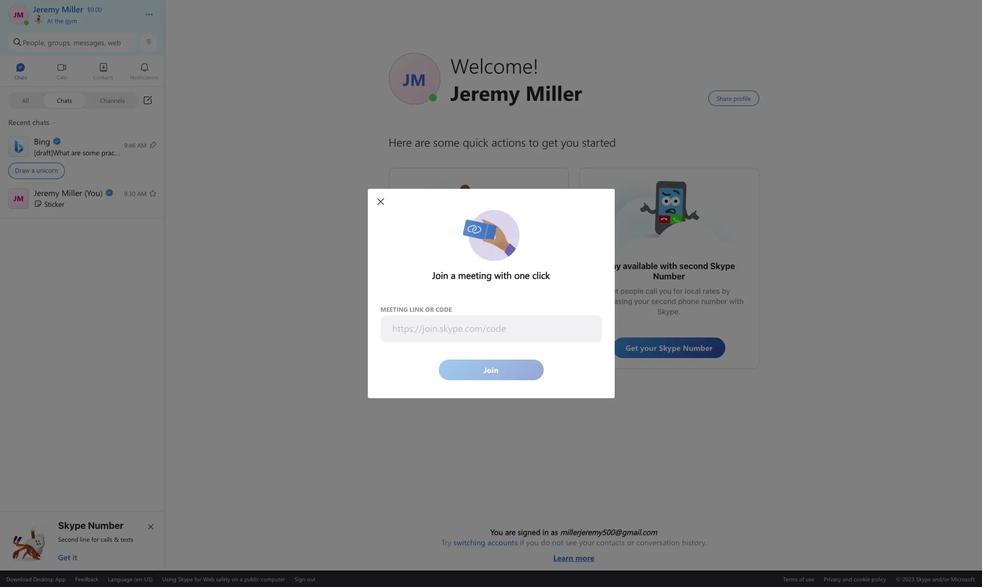 Task type: vqa. For each thing, say whether or not it's contained in the screenshot.
phone
yes



Task type: locate. For each thing, give the bounding box(es) containing it.
1 horizontal spatial second
[[679, 261, 708, 271]]

the inside share the invite with anyone even if they aren't on skype. no sign ups or downloads required.
[[432, 281, 443, 290]]

or
[[506, 292, 513, 300], [627, 537, 634, 547]]

learn
[[553, 553, 573, 563]]

public
[[244, 575, 259, 583]]

you
[[491, 527, 503, 537]]

you right call
[[659, 287, 672, 295]]

1 vertical spatial anyone
[[481, 281, 506, 290]]

1 horizontal spatial if
[[526, 281, 530, 290]]

0 horizontal spatial second
[[651, 297, 676, 306]]

1 horizontal spatial for
[[194, 575, 202, 583]]

privacy and cookie policy link
[[824, 575, 887, 583]]

a right the draw
[[31, 167, 35, 174]]

easy meetings with anyone
[[425, 267, 533, 276]]

or inside try switching accounts if you do not see your contacts or conversation history. learn more
[[627, 537, 634, 547]]

anyone inside share the invite with anyone even if they aren't on skype. no sign ups or downloads required.
[[481, 281, 506, 290]]

anyone up the ups
[[481, 281, 506, 290]]

1 horizontal spatial your
[[634, 297, 649, 306]]

sticker button
[[0, 184, 165, 214]]

you
[[659, 287, 672, 295], [526, 537, 539, 547]]

sign
[[475, 292, 489, 300]]

groups,
[[48, 37, 71, 47]]

not
[[552, 537, 564, 547]]

people
[[621, 287, 644, 295]]

ups
[[491, 292, 504, 300]]

for for second line for calls & texts
[[91, 535, 99, 543]]

you inside let people call you for local rates by purchasing your second phone number with skype.
[[659, 287, 672, 295]]

for for using skype for web safely on a public computer
[[194, 575, 202, 583]]

for left local
[[673, 287, 683, 295]]

0 horizontal spatial for
[[91, 535, 99, 543]]

tab list
[[0, 58, 165, 86]]

try
[[441, 537, 451, 547]]

your right 'see'
[[579, 537, 595, 547]]

on down the share
[[428, 292, 437, 300]]

stay
[[603, 261, 621, 271]]

the down the easy
[[432, 281, 443, 290]]

second
[[58, 535, 78, 543]]

number up call
[[653, 272, 685, 281]]

0 horizontal spatial your
[[579, 537, 595, 547]]

privacy
[[824, 575, 841, 583]]

with up the ups
[[485, 267, 502, 276]]

feedback link
[[75, 575, 99, 583]]

your down call
[[634, 297, 649, 306]]

for
[[673, 287, 683, 295], [91, 535, 99, 543], [194, 575, 202, 583]]

sticker
[[44, 199, 64, 209]]

downloads
[[515, 292, 551, 300]]

0 horizontal spatial if
[[520, 537, 524, 547]]

with down by
[[729, 297, 744, 306]]

for right line
[[91, 535, 99, 543]]

on right safely at the left of page
[[232, 575, 238, 583]]

number
[[701, 297, 728, 306]]

0 horizontal spatial the
[[55, 16, 63, 25]]

0 vertical spatial skype.
[[438, 292, 462, 300]]

0 vertical spatial if
[[526, 281, 530, 290]]

1 vertical spatial second
[[651, 297, 676, 306]]

second up local
[[679, 261, 708, 271]]

0 vertical spatial a
[[31, 167, 35, 174]]

0 vertical spatial your
[[634, 297, 649, 306]]

privacy and cookie policy
[[824, 575, 887, 583]]

conversation
[[637, 537, 680, 547]]

0 vertical spatial number
[[653, 272, 685, 281]]

out
[[307, 575, 316, 583]]

language (en-us) link
[[108, 575, 153, 583]]

download desktop app link
[[6, 575, 66, 583]]

1 horizontal spatial you
[[659, 287, 672, 295]]

0 vertical spatial skype
[[710, 261, 735, 271]]

you left do
[[526, 537, 539, 547]]

let people call you for local rates by purchasing your second phone number with skype.
[[594, 287, 746, 316]]

1 vertical spatial for
[[91, 535, 99, 543]]

with right available
[[660, 261, 677, 271]]

2 horizontal spatial for
[[673, 287, 683, 295]]

2 vertical spatial for
[[194, 575, 202, 583]]

1 horizontal spatial or
[[627, 537, 634, 547]]

skype
[[710, 261, 735, 271], [58, 520, 86, 531], [178, 575, 193, 583]]

for left the web at the left of page
[[194, 575, 202, 583]]

skype up by
[[710, 261, 735, 271]]

0 horizontal spatial number
[[88, 520, 124, 531]]

1 horizontal spatial number
[[653, 272, 685, 281]]

terms of use
[[783, 575, 815, 583]]

0 vertical spatial second
[[679, 261, 708, 271]]

1 vertical spatial your
[[579, 537, 595, 547]]

number
[[653, 272, 685, 281], [88, 520, 124, 531]]

0 horizontal spatial skype.
[[438, 292, 462, 300]]

1 vertical spatial you
[[526, 537, 539, 547]]

skype. down invite
[[438, 292, 462, 300]]

the inside button
[[55, 16, 63, 25]]

terms of use link
[[783, 575, 815, 583]]

0 horizontal spatial on
[[232, 575, 238, 583]]

or right contacts
[[627, 537, 634, 547]]

of
[[799, 575, 804, 583]]

accounts
[[488, 537, 518, 547]]

if up downloads
[[526, 281, 530, 290]]

people, groups, messages, web button
[[8, 33, 136, 51]]

1 vertical spatial the
[[432, 281, 443, 290]]

2 vertical spatial skype
[[178, 575, 193, 583]]

0 horizontal spatial you
[[526, 537, 539, 547]]

skype. inside let people call you for local rates by purchasing your second phone number with skype.
[[658, 307, 681, 316]]

skype.
[[438, 292, 462, 300], [658, 307, 681, 316]]

sign
[[295, 575, 306, 583]]

channels
[[100, 96, 125, 104]]

feedback
[[75, 575, 99, 583]]

skype. down phone
[[658, 307, 681, 316]]

the
[[55, 16, 63, 25], [432, 281, 443, 290]]

0 horizontal spatial a
[[31, 167, 35, 174]]

1 horizontal spatial skype.
[[658, 307, 681, 316]]

easy
[[425, 267, 444, 276]]

people, groups, messages, web
[[23, 37, 121, 47]]

skype. inside share the invite with anyone even if they aren't on skype. no sign ups or downloads required.
[[438, 292, 462, 300]]

or inside share the invite with anyone even if they aren't on skype. no sign ups or downloads required.
[[506, 292, 513, 300]]

let
[[608, 287, 619, 295]]

a left public
[[240, 575, 243, 583]]

anyone up even
[[504, 267, 533, 276]]

draw a unicorn
[[15, 167, 58, 174]]

number up calls
[[88, 520, 124, 531]]

0 vertical spatial you
[[659, 287, 672, 295]]

the right "at"
[[55, 16, 63, 25]]

see
[[566, 537, 577, 547]]

0 horizontal spatial skype
[[58, 520, 86, 531]]

or right the ups
[[506, 292, 513, 300]]

download desktop app
[[6, 575, 66, 583]]

cookie
[[854, 575, 870, 583]]

with inside let people call you for local rates by purchasing your second phone number with skype.
[[729, 297, 744, 306]]

0 vertical spatial or
[[506, 292, 513, 300]]

second down call
[[651, 297, 676, 306]]

1 vertical spatial on
[[232, 575, 238, 583]]

phone
[[678, 297, 699, 306]]

skype right the using
[[178, 575, 193, 583]]

no
[[464, 292, 473, 300]]

(en-
[[134, 575, 144, 583]]

1 vertical spatial skype.
[[658, 307, 681, 316]]

skype up second
[[58, 520, 86, 531]]

1 vertical spatial number
[[88, 520, 124, 531]]

app
[[55, 575, 66, 583]]

history.
[[682, 537, 707, 547]]

for inside skype number element
[[91, 535, 99, 543]]

1 horizontal spatial on
[[428, 292, 437, 300]]

gym
[[65, 16, 77, 25]]

0 vertical spatial for
[[673, 287, 683, 295]]

0 vertical spatial on
[[428, 292, 437, 300]]

if
[[526, 281, 530, 290], [520, 537, 524, 547]]

it
[[73, 552, 77, 562]]

0 horizontal spatial or
[[506, 292, 513, 300]]

on inside share the invite with anyone even if they aren't on skype. no sign ups or downloads required.
[[428, 292, 437, 300]]

1 horizontal spatial the
[[432, 281, 443, 290]]

calls
[[101, 535, 112, 543]]

sign out
[[295, 575, 316, 583]]

with up the "no"
[[465, 281, 480, 290]]

your inside try switching accounts if you do not see your contacts or conversation history. learn more
[[579, 537, 595, 547]]

if right are
[[520, 537, 524, 547]]

1 vertical spatial or
[[627, 537, 634, 547]]

1 vertical spatial if
[[520, 537, 524, 547]]

2 horizontal spatial skype
[[710, 261, 735, 271]]

0 vertical spatial the
[[55, 16, 63, 25]]

1 horizontal spatial a
[[240, 575, 243, 583]]

draw a unicorn button
[[0, 133, 165, 183]]



Task type: describe. For each thing, give the bounding box(es) containing it.
at the gym button
[[33, 14, 135, 25]]

get it
[[58, 552, 77, 562]]

line
[[80, 535, 90, 543]]

dialog dialog
[[368, 189, 615, 398]]

messages,
[[73, 37, 106, 47]]

skype number
[[58, 520, 124, 531]]

1 vertical spatial skype
[[58, 520, 86, 531]]

desktop
[[33, 575, 54, 583]]

aren't
[[406, 292, 426, 300]]

rates
[[703, 287, 720, 295]]

get
[[58, 552, 70, 562]]

second line for calls & texts
[[58, 535, 133, 543]]

all
[[22, 96, 29, 104]]

mansurfer
[[448, 184, 485, 194]]

your inside let people call you for local rates by purchasing your second phone number with skype.
[[634, 297, 649, 306]]

you are signed in as
[[491, 527, 560, 537]]

signed
[[518, 527, 541, 537]]

stay available with second skype number
[[603, 261, 737, 281]]

with inside share the invite with anyone even if they aren't on skype. no sign ups or downloads required.
[[465, 281, 480, 290]]

by
[[722, 287, 730, 295]]

using
[[162, 575, 177, 583]]

web
[[203, 575, 215, 583]]

download
[[6, 575, 32, 583]]

share
[[410, 281, 430, 290]]

1 vertical spatial a
[[240, 575, 243, 583]]

use
[[806, 575, 815, 583]]

invite
[[445, 281, 463, 290]]

using skype for web safely on a public computer link
[[162, 575, 285, 583]]

using skype for web safely on a public computer
[[162, 575, 285, 583]]

safely
[[216, 575, 230, 583]]

even
[[508, 281, 524, 290]]

texts
[[121, 535, 133, 543]]

required.
[[463, 302, 494, 311]]

learn more link
[[441, 547, 707, 563]]

local
[[685, 287, 701, 295]]

available
[[623, 261, 658, 271]]

at
[[47, 16, 53, 25]]

a inside button
[[31, 167, 35, 174]]

0 vertical spatial anyone
[[504, 267, 533, 276]]

second inside stay available with second skype number
[[679, 261, 708, 271]]

if inside try switching accounts if you do not see your contacts or conversation history. learn more
[[520, 537, 524, 547]]

purchasing
[[594, 297, 632, 306]]

do
[[541, 537, 550, 547]]

they
[[532, 281, 547, 290]]

&
[[114, 535, 119, 543]]

try switching accounts if you do not see your contacts or conversation history. learn more
[[441, 537, 707, 563]]

switching
[[454, 537, 485, 547]]

and
[[843, 575, 852, 583]]

call
[[646, 287, 657, 295]]

meetings
[[446, 267, 483, 276]]

the for invite
[[432, 281, 443, 290]]

draw
[[15, 167, 30, 174]]

at the gym
[[45, 16, 77, 25]]

for inside let people call you for local rates by purchasing your second phone number with skype.
[[673, 287, 683, 295]]

as
[[551, 527, 558, 537]]

number inside stay available with second skype number
[[653, 272, 685, 281]]

us)
[[144, 575, 153, 583]]

with inside stay available with second skype number
[[660, 261, 677, 271]]

skype inside stay available with second skype number
[[710, 261, 735, 271]]

switching accounts link
[[454, 537, 518, 547]]

skype number element
[[9, 520, 157, 562]]

chats
[[57, 96, 72, 104]]

more
[[576, 553, 595, 563]]

1 horizontal spatial skype
[[178, 575, 193, 583]]

policy
[[872, 575, 887, 583]]

computer
[[261, 575, 285, 583]]

you inside try switching accounts if you do not see your contacts or conversation history. learn more
[[526, 537, 539, 547]]

if inside share the invite with anyone even if they aren't on skype. no sign ups or downloads required.
[[526, 281, 530, 290]]

unicorn
[[36, 167, 58, 174]]

https://join.skype.com/code text field
[[392, 323, 601, 335]]

the for gym
[[55, 16, 63, 25]]

are
[[505, 527, 516, 537]]

in
[[543, 527, 549, 537]]

people,
[[23, 37, 46, 47]]

second inside let people call you for local rates by purchasing your second phone number with skype.
[[651, 297, 676, 306]]

whosthis
[[638, 179, 670, 189]]

share the invite with anyone even if they aren't on skype. no sign ups or downloads required.
[[406, 281, 553, 311]]

sign out link
[[295, 575, 316, 583]]

web
[[108, 37, 121, 47]]

language (en-us)
[[108, 575, 153, 583]]



